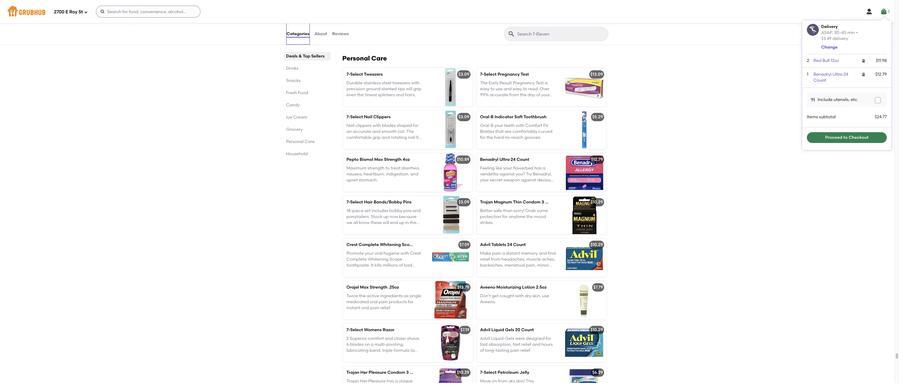 Task type: describe. For each thing, give the bounding box(es) containing it.
accurate inside the nail clippers with blades shaped for an accurate and smooth cut.  the comfortable grip and rotating nail file offer optimal precision.
[[353, 129, 372, 134]]

grip inside durable stainless steel tweezers with precision ground slanted tips will grip even the tiniest splinters and hairs.
[[413, 86, 421, 92]]

min
[[848, 30, 855, 35]]

seem
[[398, 227, 409, 232]]

count up flowerbed
[[517, 157, 529, 162]]

mood
[[534, 214, 546, 220]]

4oz
[[403, 157, 410, 162]]

2 vertical spatial svg image
[[811, 97, 816, 102]]

crest
[[347, 243, 358, 248]]

Search 7-Eleven search field
[[517, 31, 606, 37]]

rotating
[[391, 135, 407, 140]]

to down early
[[491, 86, 495, 92]]

with inside the nail clippers with blades shaped for an accurate and smooth cut.  the comfortable grip and rotating nail file offer optimal precision.
[[373, 123, 381, 128]]

7-select nail clippers image
[[428, 111, 473, 150]]

comfortable
[[347, 135, 372, 140]]

0 vertical spatial against
[[500, 172, 515, 177]]

select for the
[[484, 72, 497, 77]]

for inside oral-b your teeth with comfort fit bristles that are comfortably curved for the hard-to-reach grooves.
[[480, 135, 486, 140]]

for inside the nail clippers with blades shaped for an accurate and smooth cut.  the comfortable grip and rotating nail file offer optimal precision.
[[413, 123, 419, 128]]

accurate inside the early result pregnancy test is easy to use and easy to read. over 99% accurate from the day of your expected period.
[[490, 93, 509, 98]]

1 vertical spatial svg image
[[862, 58, 866, 63]]

the inside the early result pregnancy test is easy to use and easy to read. over 99% accurate from the day of your expected period.
[[480, 80, 488, 86]]

and up "aches,"
[[539, 251, 547, 256]]

sorry!
[[514, 208, 525, 213]]

0 vertical spatial personal
[[342, 55, 370, 62]]

Search for food, convenience, alcohol... search field
[[96, 6, 201, 18]]

menstrual
[[505, 263, 525, 268]]

trojan magnum thin condom 3 pack image
[[562, 196, 607, 235]]

maximum strength to treat diarrhea, nausea, heartburn, indigestion, and upset stomach.
[[347, 166, 420, 183]]

don't get caught with dry skin, use aveeno.
[[480, 294, 549, 305]]

grab
[[526, 208, 536, 213]]

vanilla cream filled cookies.
[[347, 17, 403, 22]]

scope
[[402, 243, 415, 248]]

precision.
[[374, 141, 393, 146]]

crest complete whitening scope 4.4oz
[[347, 243, 427, 248]]

durable
[[347, 80, 363, 86]]

pack for trojan magnum thin condom 3 pack
[[545, 200, 556, 205]]

pain,
[[526, 263, 536, 268]]

with inside don't get caught with dry skin, use aveeno.
[[515, 294, 524, 299]]

grooves.
[[524, 135, 541, 140]]

secret
[[490, 178, 503, 183]]

your right like on the top right
[[503, 166, 512, 171]]

oral-b your teeth with comfort fit bristles that are comfortably curved for the hard-to-reach grooves.
[[480, 123, 553, 140]]

ponytailers.
[[347, 214, 370, 220]]

$7.19
[[461, 328, 470, 333]]

pins
[[404, 208, 412, 213]]

$3.09 for trojan
[[459, 200, 470, 205]]

hours
[[542, 342, 553, 348]]

red
[[814, 58, 822, 63]]

from inside "make pain a distant memory and find relief from headaches, muscle aches, backaches, menstrual pain, minor arthritis and other joint pain."
[[491, 257, 501, 262]]

delivery icon image
[[807, 24, 819, 36]]

pack for trojan her pleasure condom 3 pack
[[410, 371, 420, 376]]

$10.29 for better safe than sorry! grab some protection for anytime the mood strikes.
[[591, 200, 603, 205]]

oral- for oral-b your teeth with comfort fit bristles that are comfortably curved for the hard-to-reach grooves.
[[480, 123, 491, 128]]

oral- for oral-b indicator soft toothbrush
[[480, 115, 491, 120]]

steel
[[382, 80, 392, 86]]

active
[[367, 294, 379, 299]]

candy
[[286, 103, 300, 108]]

for inside better safe than sorry! grab some protection for anytime the mood strikes.
[[502, 214, 508, 220]]

absorption,
[[489, 342, 512, 348]]

are
[[505, 129, 512, 134]]

1 horizontal spatial oral
[[370, 300, 378, 305]]

and inside the early result pregnancy test is easy to use and easy to read. over 99% accurate from the day of your expected period.
[[504, 86, 512, 92]]

vanilla cream filled cookies. button
[[343, 4, 473, 43]]

the inside twice the active ingredients as single medicated oral pain products for instant oral pain relief.
[[359, 294, 366, 299]]

cut.
[[398, 129, 406, 134]]

relief inside advil liquid-gels were designed for fast absorption, fast relief and hours of long-lasting pain relief.
[[522, 342, 532, 348]]

1 horizontal spatial benadryl
[[814, 72, 832, 77]]

24 for $12.79
[[511, 157, 516, 162]]

tooltip containing delivery
[[802, 17, 892, 150]]

always
[[383, 227, 397, 232]]

nausea,
[[347, 172, 363, 177]]

jelly
[[520, 371, 529, 376]]

1 vertical spatial against
[[521, 178, 536, 183]]

expected
[[480, 99, 499, 104]]

and left smooth
[[373, 129, 381, 134]]

to left "read."
[[523, 86, 527, 92]]

offer
[[347, 141, 356, 146]]

will inside durable stainless steel tweezers with precision ground slanted tips will grip even the tiniest splinters and hairs.
[[406, 86, 412, 92]]

magnifying glass icon image
[[508, 30, 515, 38]]

cream
[[293, 115, 308, 120]]

1 horizontal spatial max
[[374, 157, 383, 162]]

thin
[[513, 200, 522, 205]]

to-
[[506, 135, 512, 140]]

tips
[[398, 86, 405, 92]]

with inside oral-b your teeth with comfort fit bristles that are comfortably curved for the hard-to-reach grooves.
[[516, 123, 525, 128]]

0 vertical spatial strength
[[384, 157, 402, 162]]

pregnancy inside the early result pregnancy test is easy to use and easy to read. over 99% accurate from the day of your expected period.
[[513, 80, 535, 86]]

grip inside the nail clippers with blades shaped for an accurate and smooth cut.  the comfortable grip and rotating nail file offer optimal precision.
[[373, 135, 381, 140]]

stainless
[[364, 80, 381, 86]]

an
[[347, 129, 352, 134]]

7-select petroleum jelly
[[480, 371, 529, 376]]

were
[[515, 336, 525, 341]]

$10.89
[[457, 157, 470, 162]]

cookies.
[[386, 17, 403, 22]]

trojan her pleasure condom 3 pack image
[[428, 367, 473, 384]]

include utensils, etc.
[[818, 97, 859, 102]]

better safe than sorry! grab some protection for anytime the mood strikes.
[[480, 208, 548, 226]]

7- for 7-select womens razor
[[347, 328, 350, 333]]

vanilla
[[347, 17, 360, 22]]

ground
[[366, 86, 381, 92]]

7- for 7-select hair bands/bobby pins
[[347, 200, 350, 205]]

1 vertical spatial ultra
[[500, 157, 510, 162]]

3 for trojan her pleasure condom 3 pack
[[406, 371, 409, 376]]

pleasure
[[369, 371, 387, 376]]

count up include
[[814, 78, 827, 83]]

for inside advil liquid-gels were designed for fast absorption, fast relief and hours of long-lasting pain relief.
[[546, 336, 551, 341]]

1 horizontal spatial personal care
[[342, 55, 387, 62]]

weapon
[[504, 178, 520, 183]]

other
[[506, 269, 517, 274]]

7- for 7-select pregnancy test
[[480, 72, 484, 77]]

protection
[[480, 214, 501, 220]]

•
[[856, 30, 858, 35]]

tablets
[[492, 243, 506, 248]]

set
[[365, 208, 371, 213]]

1 vertical spatial strength
[[370, 285, 388, 290]]

your up daisies on the right of page
[[480, 178, 489, 183]]

deals
[[286, 54, 298, 59]]

count right 20
[[521, 328, 534, 333]]

select for nail
[[350, 115, 363, 120]]

oral-b indicator soft toothbrush
[[480, 115, 547, 120]]

0 vertical spatial up
[[383, 214, 389, 220]]

3 inside button
[[888, 9, 890, 14]]

household
[[286, 152, 308, 157]]

some
[[537, 208, 548, 213]]

3 for trojan magnum thin condom 3 pack
[[542, 200, 544, 205]]

7-select womens razor image
[[428, 324, 473, 363]]

heartburn,
[[364, 172, 385, 177]]

we
[[347, 221, 352, 226]]

end
[[390, 221, 398, 226]]

benadryl ultra 24 count image
[[562, 153, 607, 192]]

advil for advil liquid gels 20 count
[[480, 328, 491, 333]]

7-select tweezers image
[[428, 68, 473, 107]]

roy
[[69, 9, 77, 15]]

you?
[[516, 172, 525, 177]]

items
[[807, 114, 818, 120]]

20
[[515, 328, 520, 333]]

select left womens
[[350, 328, 363, 333]]

0 horizontal spatial benadryl ultra 24 count
[[480, 157, 529, 162]]

trojan for trojan magnum thin condom 3 pack
[[480, 200, 493, 205]]

personal care tab
[[286, 139, 328, 145]]

sellers
[[312, 54, 325, 59]]

1 easy from the left
[[480, 86, 490, 92]]

bobby
[[390, 208, 403, 213]]

change
[[822, 45, 838, 50]]

don't
[[480, 294, 491, 299]]

gels for liquid-
[[505, 336, 514, 341]]

0 vertical spatial $12.79
[[876, 72, 887, 77]]

0 horizontal spatial $12.79
[[591, 157, 603, 162]]

ice cream tab
[[286, 114, 328, 121]]

and left other
[[497, 269, 505, 274]]

your inside the early result pregnancy test is easy to use and easy to read. over 99% accurate from the day of your expected period.
[[541, 93, 550, 98]]

relief. inside twice the active ingredients as single medicated oral pain products for instant oral pain relief.
[[380, 306, 391, 311]]

make
[[480, 251, 491, 256]]

deals & top sellers
[[286, 54, 325, 59]]

0 vertical spatial pregnancy
[[498, 72, 520, 77]]

of inside the early result pregnancy test is easy to use and easy to read. over 99% accurate from the day of your expected period.
[[536, 93, 540, 98]]

trojan magnum thin condom 3 pack
[[480, 200, 556, 205]]

drinks
[[286, 66, 299, 71]]

the inside the early result pregnancy test is easy to use and easy to read. over 99% accurate from the day of your expected period.
[[520, 93, 527, 98]]

medicated
[[347, 300, 369, 305]]

2 fast from the left
[[513, 342, 521, 348]]

fresh food tab
[[286, 90, 328, 96]]

drinks tab
[[286, 65, 328, 72]]

dry
[[525, 294, 531, 299]]

st
[[79, 9, 83, 15]]

to inside 18-piece set includes bobby pins and ponytailers. stock up now because we all know these will end up in the mystery spot they always seem to disappear to.
[[410, 227, 414, 232]]

1 horizontal spatial nail
[[364, 115, 372, 120]]

1 horizontal spatial ultra
[[833, 72, 843, 77]]

vendetta
[[480, 172, 499, 177]]

svg image inside 3 button
[[881, 8, 888, 15]]

backaches,
[[480, 263, 504, 268]]

than
[[503, 208, 513, 213]]

trojan for trojan her pleasure condom 3 pack
[[347, 371, 359, 376]]

1 vertical spatial up
[[399, 221, 404, 226]]

gels for liquid
[[505, 328, 514, 333]]

svg image inside main navigation "navigation"
[[84, 10, 88, 14]]

top
[[303, 54, 311, 59]]

utensils,
[[834, 97, 850, 102]]

arthritis
[[480, 269, 496, 274]]

to inside maximum strength to treat diarrhea, nausea, heartburn, indigestion, and upset stomach.
[[386, 166, 390, 171]]



Task type: locate. For each thing, give the bounding box(es) containing it.
1 vertical spatial b
[[491, 123, 494, 128]]

care
[[371, 55, 387, 62], [305, 139, 315, 144]]

will up hairs.
[[406, 86, 412, 92]]

and down 'secret'
[[495, 184, 503, 189]]

1 advil from the top
[[480, 243, 491, 248]]

0 vertical spatial max
[[374, 157, 383, 162]]

the right in
[[410, 221, 417, 226]]

main navigation navigation
[[0, 0, 895, 23]]

7-select tweezers
[[347, 72, 383, 77]]

caught
[[500, 294, 514, 299]]

24 for $10.29
[[507, 243, 512, 248]]

7-select vanilla sandwich cookie 13oz image
[[428, 4, 473, 43]]

0 horizontal spatial trojan
[[347, 371, 359, 376]]

ice
[[286, 115, 292, 120]]

the up nail
[[406, 129, 414, 134]]

of inside advil liquid-gels were designed for fast absorption, fast relief and hours of long-lasting pain relief.
[[480, 348, 484, 354]]

1 horizontal spatial care
[[371, 55, 387, 62]]

svg image left $11.98
[[862, 58, 866, 63]]

0 horizontal spatial pack
[[410, 371, 420, 376]]

0 horizontal spatial benadryl
[[480, 157, 499, 162]]

oral-b indicator soft toothbrush image
[[562, 111, 607, 150]]

0 vertical spatial relief
[[480, 257, 490, 262]]

count up distant
[[513, 243, 526, 248]]

to right seem
[[410, 227, 414, 232]]

know
[[359, 221, 370, 226]]

0 horizontal spatial max
[[360, 285, 369, 290]]

deals & top sellers tab
[[286, 53, 328, 59]]

aches,
[[542, 257, 555, 262]]

0 vertical spatial pack
[[545, 200, 556, 205]]

for up hours on the right bottom of page
[[546, 336, 551, 341]]

the inside durable stainless steel tweezers with precision ground slanted tips will grip even the tiniest splinters and hairs.
[[357, 93, 364, 98]]

select for 18-
[[350, 200, 363, 205]]

select up durable
[[350, 72, 363, 77]]

gels down advil liquid gels 20 count
[[505, 336, 514, 341]]

your inside oral-b your teeth with comfort fit bristles that are comfortably curved for the hard-to-reach grooves.
[[495, 123, 503, 128]]

0 horizontal spatial the
[[406, 129, 414, 134]]

7- for 7-select petroleum jelly
[[480, 371, 484, 376]]

the inside the nail clippers with blades shaped for an accurate and smooth cut.  the comfortable grip and rotating nail file offer optimal precision.
[[406, 129, 414, 134]]

1 vertical spatial gels
[[505, 336, 514, 341]]

1 horizontal spatial fast
[[513, 342, 521, 348]]

2 vertical spatial $3.09
[[459, 200, 470, 205]]

delivery
[[833, 36, 848, 41]]

against up weapon
[[500, 172, 515, 177]]

select left petroleum
[[484, 371, 497, 376]]

gels inside advil liquid-gels were designed for fast absorption, fast relief and hours of long-lasting pain relief.
[[505, 336, 514, 341]]

orajel max strength .25oz
[[347, 285, 399, 290]]

3 advil from the top
[[480, 336, 490, 341]]

from up period.
[[510, 93, 519, 98]]

1 horizontal spatial accurate
[[490, 93, 509, 98]]

0 horizontal spatial oral
[[362, 306, 369, 311]]

memory
[[521, 251, 538, 256]]

fast down were
[[513, 342, 521, 348]]

clippers
[[356, 123, 372, 128]]

0 vertical spatial $3.09
[[459, 72, 470, 77]]

2 oral- from the top
[[480, 123, 491, 128]]

personal care inside tab
[[286, 139, 315, 144]]

advil for advil tablets 24 count
[[480, 243, 491, 248]]

0 vertical spatial 24
[[844, 72, 849, 77]]

pain right lasting
[[510, 348, 520, 354]]

1 oral- from the top
[[480, 115, 491, 120]]

the inside 18-piece set includes bobby pins and ponytailers. stock up now because we all know these will end up in the mystery spot they always seem to disappear to.
[[410, 221, 417, 226]]

your up the that
[[495, 123, 503, 128]]

use inside the early result pregnancy test is easy to use and easy to read. over 99% accurate from the day of your expected period.
[[496, 86, 503, 92]]

1 horizontal spatial svg image
[[811, 97, 816, 102]]

relief. down were
[[521, 348, 531, 354]]

for right shaped
[[413, 123, 419, 128]]

0 vertical spatial accurate
[[490, 93, 509, 98]]

test left is
[[536, 80, 544, 86]]

tooltip
[[802, 17, 892, 150]]

1 vertical spatial relief.
[[521, 348, 531, 354]]

test up "read."
[[521, 72, 529, 77]]

from up backaches,
[[491, 257, 501, 262]]

the down grab
[[527, 214, 533, 220]]

checkout
[[849, 135, 869, 140]]

0 vertical spatial benadryl ultra 24 count
[[814, 72, 849, 83]]

1 horizontal spatial from
[[510, 93, 519, 98]]

1 vertical spatial will
[[383, 221, 389, 226]]

your
[[541, 93, 550, 98], [495, 123, 503, 128], [503, 166, 512, 171], [480, 178, 489, 183]]

to inside button
[[844, 135, 848, 140]]

2 horizontal spatial svg image
[[862, 58, 866, 63]]

1 horizontal spatial up
[[399, 221, 404, 226]]

1 horizontal spatial will
[[406, 86, 412, 92]]

with inside durable stainless steel tweezers with precision ground slanted tips will grip even the tiniest splinters and hairs.
[[411, 80, 420, 86]]

of left long-
[[480, 348, 484, 354]]

0 vertical spatial will
[[406, 86, 412, 92]]

use down early
[[496, 86, 503, 92]]

will inside 18-piece set includes bobby pins and ponytailers. stock up now because we all know these will end up in the mystery spot they always seem to disappear to.
[[383, 221, 389, 226]]

0 horizontal spatial relief
[[480, 257, 490, 262]]

soft
[[515, 115, 523, 120]]

advil tablets 24 count image
[[562, 239, 607, 278]]

0 horizontal spatial personal
[[286, 139, 304, 144]]

her
[[360, 371, 368, 376]]

advil liquid gels 20 count image
[[562, 324, 607, 363]]

advil left liquid
[[480, 328, 491, 333]]

1 horizontal spatial relief
[[522, 342, 532, 348]]

3
[[888, 9, 890, 14], [542, 200, 544, 205], [406, 371, 409, 376]]

b
[[491, 115, 494, 120], [491, 123, 494, 128]]

advil up "make"
[[480, 243, 491, 248]]

with up hairs.
[[411, 80, 420, 86]]

0 vertical spatial use
[[496, 86, 503, 92]]

ultra
[[833, 72, 843, 77], [500, 157, 510, 162]]

upset
[[347, 178, 358, 183]]

0 horizontal spatial relief.
[[380, 306, 391, 311]]

up
[[383, 214, 389, 220], [399, 221, 404, 226]]

instant
[[347, 306, 361, 311]]

svg image
[[84, 10, 88, 14], [862, 58, 866, 63], [811, 97, 816, 102]]

up left in
[[399, 221, 404, 226]]

0 vertical spatial b
[[491, 115, 494, 120]]

benadryl up feeling
[[480, 157, 499, 162]]

to left treat
[[386, 166, 390, 171]]

razor
[[383, 328, 395, 333]]

pain down active
[[370, 306, 379, 311]]

7-select petroleum jelly image
[[562, 367, 607, 384]]

0 horizontal spatial personal care
[[286, 139, 315, 144]]

strength up treat
[[384, 157, 402, 162]]

1 vertical spatial advil
[[480, 328, 491, 333]]

2 $3.09 from the top
[[459, 115, 470, 120]]

will up always
[[383, 221, 389, 226]]

1 b from the top
[[491, 115, 494, 120]]

a
[[543, 166, 546, 171], [502, 251, 505, 256]]

pain.
[[527, 269, 537, 274]]

1 fast from the left
[[480, 342, 488, 348]]

svg image
[[866, 8, 873, 15], [881, 8, 888, 15], [100, 9, 105, 14], [862, 72, 866, 77], [876, 99, 880, 102]]

0 vertical spatial oral-
[[480, 115, 491, 120]]

strength up active
[[370, 285, 388, 290]]

0 vertical spatial care
[[371, 55, 387, 62]]

0 horizontal spatial will
[[383, 221, 389, 226]]

nail
[[364, 115, 372, 120], [347, 123, 355, 128]]

and inside 18-piece set includes bobby pins and ponytailers. stock up now because we all know these will end up in the mystery spot they always seem to disappear to.
[[413, 208, 421, 213]]

and right pins
[[413, 208, 421, 213]]

nail up an
[[347, 123, 355, 128]]

for inside twice the active ingredients as single medicated oral pain products for instant oral pain relief.
[[408, 300, 414, 305]]

select up piece at the left bottom
[[350, 200, 363, 205]]

$3.09 for 7-
[[459, 72, 470, 77]]

the left early
[[480, 80, 488, 86]]

0 horizontal spatial fast
[[480, 342, 488, 348]]

and down diarrhea,
[[410, 172, 418, 177]]

proceed to checkout button
[[807, 132, 887, 143]]

pregnancy
[[498, 72, 520, 77], [513, 80, 535, 86]]

advil for advil liquid-gels were designed for fast absorption, fast relief and hours of long-lasting pain relief.
[[480, 336, 490, 341]]

1 vertical spatial accurate
[[353, 129, 372, 134]]

blades
[[382, 123, 396, 128]]

pain down ingredients
[[379, 300, 388, 305]]

from inside the early result pregnancy test is easy to use and easy to read. over 99% accurate from the day of your expected period.
[[510, 93, 519, 98]]

use inside don't get caught with dry skin, use aveeno.
[[542, 294, 549, 299]]

$10.29 for advil liquid-gels were designed for fast absorption, fast relief and hours of long-lasting pain relief.
[[591, 328, 603, 333]]

2 b from the top
[[491, 123, 494, 128]]

1 horizontal spatial $12.79
[[876, 72, 887, 77]]

distant
[[506, 251, 520, 256]]

care inside personal care tab
[[305, 139, 315, 144]]

1 horizontal spatial pack
[[545, 200, 556, 205]]

benadryl ultra 24 count up like on the top right
[[480, 157, 529, 162]]

1 $3.09 from the top
[[459, 72, 470, 77]]

your down over
[[541, 93, 550, 98]]

against down try
[[521, 178, 536, 183]]

7-select pregnancy test image
[[562, 68, 607, 107]]

pain inside advil liquid-gels were designed for fast absorption, fast relief and hours of long-lasting pain relief.
[[510, 348, 520, 354]]

and inside feeling like your flowerbed has a vendetta against you? try benadryl, your secret weapon against devious daisies and corrupt carnations.
[[495, 184, 503, 189]]

svg image left include
[[811, 97, 816, 102]]

1 vertical spatial test
[[536, 80, 544, 86]]

piece
[[352, 208, 364, 213]]

2 vertical spatial 24
[[507, 243, 512, 248]]

advil liquid-gels were designed for fast absorption, fast relief and hours of long-lasting pain relief.
[[480, 336, 553, 354]]

select for durable
[[350, 72, 363, 77]]

condom right pleasure
[[388, 371, 405, 376]]

1 vertical spatial use
[[542, 294, 549, 299]]

personal care up household at left top
[[286, 139, 315, 144]]

a inside "make pain a distant memory and find relief from headaches, muscle aches, backaches, menstrual pain, minor arthritis and other joint pain."
[[502, 251, 505, 256]]

personal up 7-select tweezers
[[342, 55, 370, 62]]

the down bristles
[[487, 135, 493, 140]]

household tab
[[286, 151, 328, 157]]

7- up 18-
[[347, 200, 350, 205]]

pepto bismol max strength 4oz
[[347, 157, 410, 162]]

care up tweezers
[[371, 55, 387, 62]]

pepto bismol max strength 4oz image
[[428, 153, 473, 192]]

0 horizontal spatial against
[[500, 172, 515, 177]]

treat
[[391, 166, 401, 171]]

carnations.
[[520, 184, 543, 189]]

the left day on the right of the page
[[520, 93, 527, 98]]

7- for 7-select tweezers
[[347, 72, 350, 77]]

0 vertical spatial relief.
[[380, 306, 391, 311]]

2 horizontal spatial 3
[[888, 9, 890, 14]]

condom for thin
[[523, 200, 541, 205]]

$3.09 for oral-
[[459, 115, 470, 120]]

2
[[807, 58, 810, 63]]

pregnancy up "result"
[[498, 72, 520, 77]]

select up clippers
[[350, 115, 363, 120]]

test inside the early result pregnancy test is easy to use and easy to read. over 99% accurate from the day of your expected period.
[[536, 80, 544, 86]]

oral down the medicated
[[362, 306, 369, 311]]

relief. inside advil liquid-gels were designed for fast absorption, fast relief and hours of long-lasting pain relief.
[[521, 348, 531, 354]]

$13.09
[[591, 72, 603, 77]]

and inside advil liquid-gels were designed for fast absorption, fast relief and hours of long-lasting pain relief.
[[533, 342, 541, 348]]

grocery tab
[[286, 126, 328, 133]]

hair
[[364, 200, 373, 205]]

7-select hair bands/bobby pins
[[347, 200, 412, 205]]

advil liquid gels 20 count
[[480, 328, 534, 333]]

0 horizontal spatial from
[[491, 257, 501, 262]]

relief down were
[[522, 342, 532, 348]]

24 inside benadryl ultra 24 count link
[[844, 72, 849, 77]]

1 vertical spatial a
[[502, 251, 505, 256]]

pregnancy up "read."
[[513, 80, 535, 86]]

benadryl ultra 24 count inside "tooltip"
[[814, 72, 849, 83]]

hairs.
[[405, 93, 416, 98]]

products
[[389, 300, 407, 305]]

7- down the instant
[[347, 328, 350, 333]]

pain inside "make pain a distant memory and find relief from headaches, muscle aches, backaches, menstrual pain, minor arthritis and other joint pain."
[[492, 251, 501, 256]]

1 vertical spatial 24
[[511, 157, 516, 162]]

read.
[[528, 86, 539, 92]]

0 horizontal spatial 3
[[406, 371, 409, 376]]

easy
[[480, 86, 490, 92], [513, 86, 522, 92]]

ultra down 12oz
[[833, 72, 843, 77]]

2 vertical spatial advil
[[480, 336, 490, 341]]

0 vertical spatial a
[[543, 166, 546, 171]]

7- left petroleum
[[480, 371, 484, 376]]

1
[[807, 72, 809, 77]]

the
[[480, 80, 488, 86], [406, 129, 414, 134]]

2.5oz
[[536, 285, 547, 290]]

7- up an
[[347, 115, 350, 120]]

0 vertical spatial from
[[510, 93, 519, 98]]

aveeno.
[[480, 300, 496, 305]]

personal care up 7-select tweezers
[[342, 55, 387, 62]]

7- for 7-select nail clippers
[[347, 115, 350, 120]]

1 horizontal spatial condom
[[523, 200, 541, 205]]

relief down "make"
[[480, 257, 490, 262]]

relief inside "make pain a distant memory and find relief from headaches, muscle aches, backaches, menstrual pain, minor arthritis and other joint pain."
[[480, 257, 490, 262]]

0 vertical spatial grip
[[413, 86, 421, 92]]

file
[[416, 135, 422, 140]]

$10.29 for make pain a distant memory and find relief from headaches, muscle aches, backaches, menstrual pain, minor arthritis and other joint pain.
[[591, 243, 603, 248]]

crest complete whitening scope 4.4oz image
[[428, 239, 473, 278]]

max up strength
[[374, 157, 383, 162]]

0 horizontal spatial a
[[502, 251, 505, 256]]

select up early
[[484, 72, 497, 77]]

personal inside tab
[[286, 139, 304, 144]]

these
[[371, 221, 382, 226]]

easy up period.
[[513, 86, 522, 92]]

aveeno moisturizing lotion 2.5oz image
[[562, 281, 607, 320]]

a right has on the top right
[[543, 166, 546, 171]]

1 vertical spatial trojan
[[347, 371, 359, 376]]

nail inside the nail clippers with blades shaped for an accurate and smooth cut.  the comfortable grip and rotating nail file offer optimal precision.
[[347, 123, 355, 128]]

nail clippers with blades shaped for an accurate and smooth cut.  the comfortable grip and rotating nail file offer optimal precision.
[[347, 123, 422, 146]]

the up the medicated
[[359, 294, 366, 299]]

2 advil from the top
[[480, 328, 491, 333]]

0 vertical spatial ultra
[[833, 72, 843, 77]]

0 horizontal spatial care
[[305, 139, 315, 144]]

0 vertical spatial trojan
[[480, 200, 493, 205]]

select
[[350, 72, 363, 77], [484, 72, 497, 77], [350, 115, 363, 120], [350, 200, 363, 205], [350, 328, 363, 333], [484, 371, 497, 376]]

3 $3.09 from the top
[[459, 200, 470, 205]]

and inside durable stainless steel tweezers with precision ground slanted tips will grip even the tiniest splinters and hairs.
[[396, 93, 404, 98]]

&
[[299, 54, 302, 59]]

joint
[[518, 269, 526, 274]]

the inside oral-b your teeth with comfort fit bristles that are comfortably curved for the hard-to-reach grooves.
[[487, 135, 493, 140]]

tiniest
[[365, 93, 377, 98]]

and inside maximum strength to treat diarrhea, nausea, heartburn, indigestion, and upset stomach.
[[410, 172, 418, 177]]

1 horizontal spatial use
[[542, 294, 549, 299]]

magnum
[[494, 200, 512, 205]]

b for indicator
[[491, 115, 494, 120]]

1 vertical spatial benadryl ultra 24 count
[[480, 157, 529, 162]]

has
[[535, 166, 542, 171]]

curved
[[539, 129, 553, 134]]

condom for pleasure
[[388, 371, 405, 376]]

for down as at left
[[408, 300, 414, 305]]

and up precision.
[[382, 135, 390, 140]]

1 vertical spatial oral-
[[480, 123, 491, 128]]

1 horizontal spatial trojan
[[480, 200, 493, 205]]

lasting
[[496, 348, 509, 354]]

0 vertical spatial 3
[[888, 9, 890, 14]]

advil left liquid- at the bottom right of page
[[480, 336, 490, 341]]

feeling like your flowerbed has a vendetta against you? try benadryl, your secret weapon against devious daisies and corrupt carnations.
[[480, 166, 553, 189]]

0 vertical spatial gels
[[505, 328, 514, 333]]

b for your
[[491, 123, 494, 128]]

advil inside advil liquid-gels were designed for fast absorption, fast relief and hours of long-lasting pain relief.
[[480, 336, 490, 341]]

max right orajel
[[360, 285, 369, 290]]

3 button
[[881, 6, 890, 17]]

accurate down clippers
[[353, 129, 372, 134]]

splinters
[[378, 93, 395, 98]]

red bull 12oz
[[814, 58, 839, 63]]

30–45
[[834, 30, 847, 35]]

fast up long-
[[480, 342, 488, 348]]

svg image right st
[[84, 10, 88, 14]]

a inside feeling like your flowerbed has a vendetta against you? try benadryl, your secret weapon against devious daisies and corrupt carnations.
[[543, 166, 546, 171]]

b up bristles
[[491, 123, 494, 128]]

nail up clippers
[[364, 115, 372, 120]]

bull
[[823, 58, 830, 63]]

0 horizontal spatial accurate
[[353, 129, 372, 134]]

b inside oral-b your teeth with comfort fit bristles that are comfortably curved for the hard-to-reach grooves.
[[491, 123, 494, 128]]

red bull 12oz link
[[814, 58, 839, 63]]

1 horizontal spatial personal
[[342, 55, 370, 62]]

use right skin,
[[542, 294, 549, 299]]

1 horizontal spatial a
[[543, 166, 546, 171]]

1 vertical spatial max
[[360, 285, 369, 290]]

pain down tablets
[[492, 251, 501, 256]]

even
[[347, 93, 356, 98]]

snacks tab
[[286, 78, 328, 84]]

1 vertical spatial benadryl
[[480, 157, 499, 162]]

1 vertical spatial grip
[[373, 135, 381, 140]]

use
[[496, 86, 503, 92], [542, 294, 549, 299]]

1 horizontal spatial easy
[[513, 86, 522, 92]]

the inside better safe than sorry! grab some protection for anytime the mood strikes.
[[527, 214, 533, 220]]

oral down active
[[370, 300, 378, 305]]

care down grocery tab
[[305, 139, 315, 144]]

candy tab
[[286, 102, 328, 108]]

1 vertical spatial oral
[[362, 306, 369, 311]]

grip up precision.
[[373, 135, 381, 140]]

0 horizontal spatial ultra
[[500, 157, 510, 162]]

1 horizontal spatial of
[[536, 93, 540, 98]]

grip up hairs.
[[413, 86, 421, 92]]

1 horizontal spatial relief.
[[521, 348, 531, 354]]

1 vertical spatial personal
[[286, 139, 304, 144]]

accurate
[[490, 93, 509, 98], [353, 129, 372, 134]]

easy up "99%"
[[480, 86, 490, 92]]

fresh food
[[286, 90, 308, 95]]

a down advil tablets 24 count
[[502, 251, 505, 256]]

reviews button
[[332, 23, 349, 45]]

7-select hair bands/bobby pins image
[[428, 196, 473, 235]]

for down bristles
[[480, 135, 486, 140]]

for down than
[[502, 214, 508, 220]]

accurate up period.
[[490, 93, 509, 98]]

period.
[[500, 99, 515, 104]]

trojan
[[480, 200, 493, 205], [347, 371, 359, 376]]

skin,
[[532, 294, 541, 299]]

7- up "99%"
[[480, 72, 484, 77]]

1 vertical spatial pregnancy
[[513, 80, 535, 86]]

1 vertical spatial nail
[[347, 123, 355, 128]]

benadryl ultra 24 count down 12oz
[[814, 72, 849, 83]]

in
[[405, 221, 409, 226]]

1 horizontal spatial test
[[536, 80, 544, 86]]

2 vertical spatial 3
[[406, 371, 409, 376]]

snacks
[[286, 78, 301, 83]]

0 horizontal spatial grip
[[373, 135, 381, 140]]

0 horizontal spatial easy
[[480, 86, 490, 92]]

womens
[[364, 328, 382, 333]]

0 vertical spatial test
[[521, 72, 529, 77]]

0 horizontal spatial test
[[521, 72, 529, 77]]

of
[[536, 93, 540, 98], [480, 348, 484, 354]]

orajel max strength .25oz image
[[428, 281, 473, 320]]

1 horizontal spatial the
[[480, 80, 488, 86]]

pain
[[492, 251, 501, 256], [379, 300, 388, 305], [370, 306, 379, 311], [510, 348, 520, 354]]

durable stainless steel tweezers with precision ground slanted tips will grip even the tiniest splinters and hairs.
[[347, 80, 421, 98]]

about
[[315, 31, 327, 36]]

oral- inside oral-b your teeth with comfort fit bristles that are comfortably curved for the hard-to-reach grooves.
[[480, 123, 491, 128]]

now
[[390, 214, 398, 220]]

relief. down ingredients
[[380, 306, 391, 311]]

2 easy from the left
[[513, 86, 522, 92]]

and down tips on the top of page
[[396, 93, 404, 98]]

strength
[[384, 157, 402, 162], [370, 285, 388, 290]]

0 horizontal spatial condom
[[388, 371, 405, 376]]



Task type: vqa. For each thing, say whether or not it's contained in the screenshot.
Twice
yes



